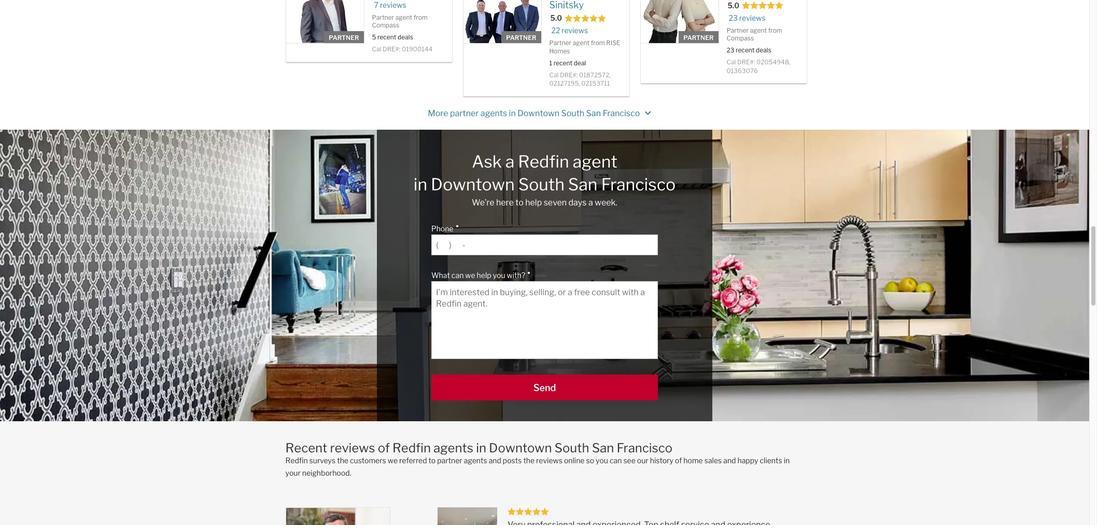 Task type: vqa. For each thing, say whether or not it's contained in the screenshot.
not
no



Task type: locate. For each thing, give the bounding box(es) containing it.
2 horizontal spatial cal
[[727, 58, 736, 66]]

0 horizontal spatial and
[[489, 456, 502, 465]]

2 vertical spatial francisco
[[617, 440, 673, 455]]

cal down 1
[[550, 71, 559, 79]]

0 vertical spatial cal dre#:
[[727, 58, 757, 66]]

south down 02127195,
[[562, 108, 585, 118]]

francisco up week.
[[602, 174, 676, 195]]

1 vertical spatial recent
[[736, 46, 755, 54]]

1 vertical spatial of
[[675, 456, 682, 465]]

reviews
[[380, 0, 407, 9], [740, 13, 766, 22], [562, 26, 588, 35], [330, 440, 375, 455], [537, 456, 563, 465]]

1 horizontal spatial and
[[724, 456, 736, 465]]

agent inside "ask a redfin agent in downtown south san francisco we're here to help seven days a week."
[[573, 151, 618, 172]]

1 vertical spatial deals
[[756, 46, 772, 54]]

0 horizontal spatial deals
[[398, 33, 413, 41]]

02054948,
[[757, 58, 791, 66]]

partner inside recent reviews of redfin agents in downtown south san francisco redfin surveys the customers we referred to partner agents and posts the reviews online so you can see our history of home sales and happy clients in your neighborhood.
[[437, 456, 463, 465]]

5.0 for 22 reviews
[[551, 14, 562, 22]]

02153711
[[582, 80, 610, 87]]

1 horizontal spatial redfin
[[393, 440, 431, 455]]

help left with?
[[477, 271, 492, 280]]

cal dre#: up 02127195,
[[550, 71, 579, 79]]

2 vertical spatial downtown
[[489, 440, 552, 455]]

1 horizontal spatial help
[[526, 198, 542, 207]]

partner inside the 7 reviews partner agent from compass 5 recent deals cal dre#: 01900144
[[372, 13, 394, 21]]

0 vertical spatial can
[[452, 271, 464, 280]]

rating 5 out of 5 element up 23 reviews link
[[742, 1, 784, 11]]

1 horizontal spatial 5.0
[[728, 1, 740, 10]]

0 horizontal spatial 5.0
[[551, 14, 562, 22]]

1 recent deal
[[550, 59, 586, 67]]

surveys
[[310, 456, 336, 465]]

recent inside 23 reviews partner agent from compass 23 recent deals
[[736, 46, 755, 54]]

0 vertical spatial from
[[414, 13, 428, 21]]

can left see
[[610, 456, 622, 465]]

1 vertical spatial to
[[429, 456, 436, 465]]

days
[[569, 198, 587, 207]]

1 vertical spatial cal dre#:
[[550, 71, 579, 79]]

23
[[729, 13, 738, 22], [727, 46, 735, 54]]

reviews up 02054948, 01363076
[[740, 13, 766, 22]]

we
[[466, 271, 476, 280], [388, 456, 398, 465]]

recent
[[378, 33, 397, 41], [736, 46, 755, 54], [554, 59, 573, 67]]

22
[[552, 26, 560, 35]]

agent up week.
[[573, 151, 618, 172]]

1 vertical spatial you
[[596, 456, 609, 465]]

reviews right 7
[[380, 0, 407, 9]]

you inside recent reviews of redfin agents in downtown south san francisco redfin surveys the customers we referred to partner agents and posts the reviews online so you can see our history of home sales and happy clients in your neighborhood.
[[596, 456, 609, 465]]

recent inside the 7 reviews partner agent from compass 5 recent deals cal dre#: 01900144
[[378, 33, 397, 41]]

recent up 01363076
[[736, 46, 755, 54]]

cal for 23 reviews
[[727, 58, 736, 66]]

0 horizontal spatial the
[[337, 456, 349, 465]]

sales
[[705, 456, 722, 465]]

1 horizontal spatial dre#:
[[560, 71, 578, 79]]

1 vertical spatial francisco
[[602, 174, 676, 195]]

redfin up referred
[[393, 440, 431, 455]]

san down "02153711"
[[587, 108, 601, 118]]

redfin up your
[[286, 456, 308, 465]]

1 vertical spatial downtown
[[431, 174, 515, 195]]

agent
[[396, 13, 413, 21], [751, 26, 767, 34], [573, 39, 590, 47], [573, 151, 618, 172]]

compass down 23 reviews link
[[727, 34, 754, 42]]

0 vertical spatial compass
[[372, 21, 400, 29]]

01900144
[[402, 45, 433, 53]]

reviews for 23
[[740, 13, 766, 22]]

south up online
[[555, 440, 590, 455]]

san up days
[[569, 174, 598, 195]]

02127195,
[[550, 80, 580, 87]]

the up neighborhood.
[[337, 456, 349, 465]]

agent down 23 reviews link
[[751, 26, 767, 34]]

0 horizontal spatial to
[[429, 456, 436, 465]]

to right here
[[516, 198, 524, 207]]

agent inside the 7 reviews partner agent from compass 5 recent deals cal dre#: 01900144
[[396, 13, 413, 21]]

the
[[337, 456, 349, 465], [524, 456, 535, 465]]

a
[[506, 151, 515, 172], [589, 198, 593, 207]]

partner right referred
[[437, 456, 463, 465]]

compass
[[372, 21, 400, 29], [727, 34, 754, 42]]

deals up 01900144
[[398, 33, 413, 41]]

we inside recent reviews of redfin agents in downtown south san francisco redfin surveys the customers we referred to partner agents and posts the reviews online so you can see our history of home sales and happy clients in your neighborhood.
[[388, 456, 398, 465]]

the right posts at left
[[524, 456, 535, 465]]

0 horizontal spatial cal
[[372, 45, 382, 53]]

0 vertical spatial deals
[[398, 33, 413, 41]]

posts
[[503, 456, 522, 465]]

reviews up partner agent from
[[562, 26, 588, 35]]

deals up '02054948,'
[[756, 46, 772, 54]]

0 horizontal spatial a
[[506, 151, 515, 172]]

send button
[[432, 375, 658, 400]]

san
[[587, 108, 601, 118], [569, 174, 598, 195], [592, 440, 614, 455]]

1 and from the left
[[489, 456, 502, 465]]

downtown
[[518, 108, 560, 118], [431, 174, 515, 195], [489, 440, 552, 455]]

0 vertical spatial to
[[516, 198, 524, 207]]

0 horizontal spatial dre#:
[[383, 45, 401, 53]]

ask
[[472, 151, 502, 172]]

deals for 7
[[398, 33, 413, 41]]

phone
[[432, 224, 454, 233]]

south up the seven
[[519, 174, 565, 195]]

1 horizontal spatial to
[[516, 198, 524, 207]]

san inside recent reviews of redfin agents in downtown south san francisco redfin surveys the customers we referred to partner agents and posts the reviews online so you can see our history of home sales and happy clients in your neighborhood.
[[592, 440, 614, 455]]

customers
[[350, 456, 386, 465]]

san francisco real estate agent susie lee group - susie and bill image
[[641, 0, 719, 43]]

of
[[378, 440, 390, 455], [675, 456, 682, 465]]

of left home
[[675, 456, 682, 465]]

2 horizontal spatial from
[[769, 26, 783, 34]]

1 horizontal spatial cal dre#:
[[727, 58, 757, 66]]

you left with?
[[493, 271, 506, 280]]

we left referred
[[388, 456, 398, 465]]

san francisco real estate agent joe polyak, sean kelly, and mike sinitsky image
[[464, 0, 541, 43]]

1 horizontal spatial the
[[524, 456, 535, 465]]

0 horizontal spatial recent
[[378, 33, 397, 41]]

from up 01900144
[[414, 13, 428, 21]]

compass inside 23 reviews partner agent from compass 23 recent deals
[[727, 34, 754, 42]]

from for 7
[[414, 13, 428, 21]]

san up the so
[[592, 440, 614, 455]]

0 horizontal spatial cal dre#:
[[550, 71, 579, 79]]

01872572, 02127195,  02153711
[[550, 71, 611, 87]]

5.0 up 23 reviews link
[[728, 1, 740, 10]]

rise homes
[[550, 39, 621, 55]]

1 horizontal spatial from
[[591, 39, 605, 47]]

0 horizontal spatial rating 5 out of 5 element
[[565, 14, 607, 24]]

redfin up the seven
[[518, 151, 570, 172]]

1 vertical spatial south
[[519, 174, 565, 195]]

What can we help you with? text field
[[436, 287, 654, 344]]

0 vertical spatial we
[[466, 271, 476, 280]]

history
[[650, 456, 674, 465]]

francisco up our
[[617, 440, 673, 455]]

1 horizontal spatial rating 5 out of 5 element
[[742, 1, 784, 11]]

what
[[432, 271, 450, 280]]

0 vertical spatial recent
[[378, 33, 397, 41]]

cal
[[372, 45, 382, 53], [727, 58, 736, 66], [550, 71, 559, 79]]

1 horizontal spatial can
[[610, 456, 622, 465]]

francisco
[[603, 108, 640, 118], [602, 174, 676, 195], [617, 440, 673, 455]]

cal up 01363076
[[727, 58, 736, 66]]

1 horizontal spatial cal
[[550, 71, 559, 79]]

in
[[509, 108, 516, 118], [414, 174, 428, 195], [476, 440, 487, 455], [784, 456, 790, 465]]

to
[[516, 198, 524, 207], [429, 456, 436, 465]]

reviews inside the 7 reviews partner agent from compass 5 recent deals cal dre#: 01900144
[[380, 0, 407, 9]]

22 reviews link
[[552, 26, 588, 36]]

reviews for recent
[[330, 440, 375, 455]]

partner inside 23 reviews partner agent from compass 23 recent deals
[[727, 26, 749, 34]]

1 horizontal spatial compass
[[727, 34, 754, 42]]

south
[[562, 108, 585, 118], [519, 174, 565, 195], [555, 440, 590, 455]]

from inside 23 reviews partner agent from compass 23 recent deals
[[769, 26, 783, 34]]

1 vertical spatial cal
[[727, 58, 736, 66]]

0 horizontal spatial can
[[452, 271, 464, 280]]

to right referred
[[429, 456, 436, 465]]

downtown inside "ask a redfin agent in downtown south san francisco we're here to help seven days a week."
[[431, 174, 515, 195]]

agent inside 23 reviews partner agent from compass 23 recent deals
[[751, 26, 767, 34]]

from inside the 7 reviews partner agent from compass 5 recent deals cal dre#: 01900144
[[414, 13, 428, 21]]

5.0 for 23 reviews
[[728, 1, 740, 10]]

cal for 22 reviews
[[550, 71, 559, 79]]

san francisco real estate agent kent chen image
[[286, 0, 364, 43]]

0 vertical spatial help
[[526, 198, 542, 207]]

1 vertical spatial compass
[[727, 34, 754, 42]]

compass inside the 7 reviews partner agent from compass 5 recent deals cal dre#: 01900144
[[372, 21, 400, 29]]

a right days
[[589, 198, 593, 207]]

2 horizontal spatial recent
[[736, 46, 755, 54]]

cal down 5 on the top
[[372, 45, 382, 53]]

help left the seven
[[526, 198, 542, 207]]

2 vertical spatial south
[[555, 440, 590, 455]]

phone. required field. element
[[432, 219, 653, 234]]

dre#: up 02127195,
[[560, 71, 578, 79]]

our
[[638, 456, 649, 465]]

can right "what"
[[452, 271, 464, 280]]

online
[[564, 456, 585, 465]]

agent down 7 reviews link
[[396, 13, 413, 21]]

cal dre#: for 22 reviews
[[550, 71, 579, 79]]

you
[[493, 271, 506, 280], [596, 456, 609, 465]]

0 horizontal spatial compass
[[372, 21, 400, 29]]

san francisco real estate agent josh felder image
[[286, 508, 390, 525]]

dre#: up 01363076
[[738, 58, 756, 66]]

1 vertical spatial can
[[610, 456, 622, 465]]

from left rise
[[591, 39, 605, 47]]

dre#: inside the 7 reviews partner agent from compass 5 recent deals cal dre#: 01900144
[[383, 45, 401, 53]]

san inside "ask a redfin agent in downtown south san francisco we're here to help seven days a week."
[[569, 174, 598, 195]]

2 and from the left
[[724, 456, 736, 465]]

0 vertical spatial south
[[562, 108, 585, 118]]

rating 5 out of 5 element for 23 reviews
[[742, 1, 784, 11]]

1 horizontal spatial you
[[596, 456, 609, 465]]

0 vertical spatial 5.0
[[728, 1, 740, 10]]

and left posts at left
[[489, 456, 502, 465]]

francisco inside recent reviews of redfin agents in downtown south san francisco redfin surveys the customers we referred to partner agents and posts the reviews online so you can see our history of home sales and happy clients in your neighborhood.
[[617, 440, 673, 455]]

dre#:
[[383, 45, 401, 53], [738, 58, 756, 66], [560, 71, 578, 79]]

partner
[[372, 13, 394, 21], [727, 26, 749, 34], [329, 34, 359, 41], [506, 34, 537, 41], [684, 34, 714, 41], [550, 39, 572, 47]]

0 horizontal spatial redfin
[[286, 456, 308, 465]]

cal dre#: up 01363076
[[727, 58, 757, 66]]

rating 5 out of 5 element
[[742, 1, 784, 11], [565, 14, 607, 24]]

compass for 7
[[372, 21, 400, 29]]

help inside "ask a redfin agent in downtown south san francisco we're here to help seven days a week."
[[526, 198, 542, 207]]

2 vertical spatial redfin
[[286, 456, 308, 465]]

1 horizontal spatial deals
[[756, 46, 772, 54]]

1 vertical spatial san
[[569, 174, 598, 195]]

from up '02054948,'
[[769, 26, 783, 34]]

0 vertical spatial cal
[[372, 45, 382, 53]]

and right sales
[[724, 456, 736, 465]]

0 vertical spatial of
[[378, 440, 390, 455]]

here
[[496, 198, 514, 207]]

recent right 1
[[554, 59, 573, 67]]

from
[[414, 13, 428, 21], [769, 26, 783, 34], [591, 39, 605, 47]]

cal dre#:
[[727, 58, 757, 66], [550, 71, 579, 79]]

cal dre#: for 23 reviews
[[727, 58, 757, 66]]

help
[[526, 198, 542, 207], [477, 271, 492, 280]]

downtown up we're in the left top of the page
[[431, 174, 515, 195]]

partner agent from
[[550, 39, 607, 47]]

so
[[587, 456, 595, 465]]

can inside recent reviews of redfin agents in downtown south san francisco redfin surveys the customers we referred to partner agents and posts the reviews online so you can see our history of home sales and happy clients in your neighborhood.
[[610, 456, 622, 465]]

1 vertical spatial rating 5 out of 5 element
[[565, 14, 607, 24]]

Phone telephone field
[[436, 240, 654, 250]]

2 horizontal spatial dre#:
[[738, 58, 756, 66]]

agent down 22 reviews link
[[573, 39, 590, 47]]

1 vertical spatial partner
[[437, 456, 463, 465]]

0 horizontal spatial help
[[477, 271, 492, 280]]

agents
[[481, 108, 507, 118], [434, 440, 474, 455], [464, 456, 487, 465]]

2 vertical spatial cal
[[550, 71, 559, 79]]

dre#: left 01900144
[[383, 45, 401, 53]]

you right the so
[[596, 456, 609, 465]]

home
[[684, 456, 703, 465]]

2 vertical spatial san
[[592, 440, 614, 455]]

more partner agents in downtown south san francisco
[[428, 108, 642, 118]]

2 vertical spatial dre#:
[[560, 71, 578, 79]]

1 horizontal spatial a
[[589, 198, 593, 207]]

1 horizontal spatial we
[[466, 271, 476, 280]]

redfin
[[518, 151, 570, 172], [393, 440, 431, 455], [286, 456, 308, 465]]

0 vertical spatial dre#:
[[383, 45, 401, 53]]

francisco down "02153711"
[[603, 108, 640, 118]]

0 horizontal spatial from
[[414, 13, 428, 21]]

rating 5 out of 5 element up 22 reviews
[[565, 14, 607, 24]]

deals
[[398, 33, 413, 41], [756, 46, 772, 54]]

downtown down 02127195,
[[518, 108, 560, 118]]

0 vertical spatial rating 5 out of 5 element
[[742, 1, 784, 11]]

1 vertical spatial we
[[388, 456, 398, 465]]

partner right 'more'
[[450, 108, 479, 118]]

1 vertical spatial dre#:
[[738, 58, 756, 66]]

recent right 5 on the top
[[378, 33, 397, 41]]

compass for 23
[[727, 34, 754, 42]]

and
[[489, 456, 502, 465], [724, 456, 736, 465]]

deals inside 23 reviews partner agent from compass 23 recent deals
[[756, 46, 772, 54]]

seven
[[544, 198, 567, 207]]

ask a redfin agent in downtown south san francisco we're here to help seven days a week.
[[414, 151, 676, 207]]

what can we help you with?
[[432, 271, 526, 280]]

downtown up posts at left
[[489, 440, 552, 455]]

1 horizontal spatial recent
[[554, 59, 573, 67]]

1 horizontal spatial of
[[675, 456, 682, 465]]

can
[[452, 271, 464, 280], [610, 456, 622, 465]]

reviews up customers in the bottom left of the page
[[330, 440, 375, 455]]

deals inside the 7 reviews partner agent from compass 5 recent deals cal dre#: 01900144
[[398, 33, 413, 41]]

partner
[[450, 108, 479, 118], [437, 456, 463, 465]]

a right ask
[[506, 151, 515, 172]]

compass up 5 on the top
[[372, 21, 400, 29]]

2 horizontal spatial redfin
[[518, 151, 570, 172]]

0 horizontal spatial you
[[493, 271, 506, 280]]

reviews inside 23 reviews partner agent from compass 23 recent deals
[[740, 13, 766, 22]]

1 vertical spatial from
[[769, 26, 783, 34]]

0 horizontal spatial we
[[388, 456, 398, 465]]

1 vertical spatial 5.0
[[551, 14, 562, 22]]

we right "what"
[[466, 271, 476, 280]]

5.0 up the 22
[[551, 14, 562, 22]]

2 vertical spatial recent
[[554, 59, 573, 67]]

more
[[428, 108, 449, 118]]

0 vertical spatial redfin
[[518, 151, 570, 172]]

5.0
[[728, 1, 740, 10], [551, 14, 562, 22]]

of up customers in the bottom left of the page
[[378, 440, 390, 455]]

recent
[[286, 440, 328, 455]]



Task type: describe. For each thing, give the bounding box(es) containing it.
dre#: for 22 reviews
[[560, 71, 578, 79]]

from for 23
[[769, 26, 783, 34]]

happy
[[738, 456, 759, 465]]

01872572,
[[579, 71, 611, 79]]

dre#: for 23 reviews
[[738, 58, 756, 66]]

rating 5.0 out of 5 element
[[508, 508, 549, 517]]

in inside "ask a redfin agent in downtown south san francisco we're here to help seven days a week."
[[414, 174, 428, 195]]

0 vertical spatial 23
[[729, 13, 738, 22]]

7
[[374, 0, 379, 9]]

1 vertical spatial a
[[589, 198, 593, 207]]

deals for 23
[[756, 46, 772, 54]]

0 horizontal spatial of
[[378, 440, 390, 455]]

with?
[[507, 271, 526, 280]]

reviews for 22
[[562, 26, 588, 35]]

recent for 7
[[378, 33, 397, 41]]

rating 5 out of 5 element for 22 reviews
[[565, 14, 607, 24]]

homes
[[550, 47, 570, 55]]

to inside "ask a redfin agent in downtown south san francisco we're here to help seven days a week."
[[516, 198, 524, 207]]

week.
[[595, 198, 618, 207]]

referred
[[400, 456, 427, 465]]

2 vertical spatial from
[[591, 39, 605, 47]]

deal
[[574, 59, 586, 67]]

cal inside the 7 reviews partner agent from compass 5 recent deals cal dre#: 01900144
[[372, 45, 382, 53]]

1 vertical spatial help
[[477, 271, 492, 280]]

01363076
[[727, 67, 759, 75]]

5
[[372, 33, 376, 41]]

reviews for 7
[[380, 0, 407, 9]]

23 reviews link
[[729, 13, 766, 23]]

0 vertical spatial downtown
[[518, 108, 560, 118]]

2 the from the left
[[524, 456, 535, 465]]

neighborhood.
[[302, 468, 351, 477]]

7 reviews link
[[374, 0, 407, 10]]

agent for 7
[[396, 13, 413, 21]]

0 vertical spatial partner
[[450, 108, 479, 118]]

clients
[[760, 456, 783, 465]]

1 vertical spatial redfin
[[393, 440, 431, 455]]

francisco inside "ask a redfin agent in downtown south san francisco we're here to help seven days a week."
[[602, 174, 676, 195]]

agent for ask
[[573, 151, 618, 172]]

1 the from the left
[[337, 456, 349, 465]]

1 vertical spatial agents
[[434, 440, 474, 455]]

02054948, 01363076
[[727, 58, 791, 75]]

recent reviews of redfin agents in downtown south san francisco redfin surveys the customers we referred to partner agents and posts the reviews online so you can see our history of home sales and happy clients in your neighborhood.
[[286, 440, 790, 477]]

your
[[286, 468, 301, 477]]

7 reviews partner agent from compass 5 recent deals cal dre#: 01900144
[[372, 0, 433, 53]]

0 vertical spatial agents
[[481, 108, 507, 118]]

0 vertical spatial san
[[587, 108, 601, 118]]

2 vertical spatial agents
[[464, 456, 487, 465]]

rise
[[607, 39, 621, 47]]

0 vertical spatial a
[[506, 151, 515, 172]]

south inside recent reviews of redfin agents in downtown south san francisco redfin surveys the customers we referred to partner agents and posts the reviews online so you can see our history of home sales and happy clients in your neighborhood.
[[555, 440, 590, 455]]

agent for 23
[[751, 26, 767, 34]]

to inside recent reviews of redfin agents in downtown south san francisco redfin surveys the customers we referred to partner agents and posts the reviews online so you can see our history of home sales and happy clients in your neighborhood.
[[429, 456, 436, 465]]

reviews left online
[[537, 456, 563, 465]]

send
[[534, 382, 556, 393]]

1 vertical spatial 23
[[727, 46, 735, 54]]

1
[[550, 59, 553, 67]]

downtown inside recent reviews of redfin agents in downtown south san francisco redfin surveys the customers we referred to partner agents and posts the reviews online so you can see our history of home sales and happy clients in your neighborhood.
[[489, 440, 552, 455]]

south inside "ask a redfin agent in downtown south san francisco we're here to help seven days a week."
[[519, 174, 565, 195]]

see
[[624, 456, 636, 465]]

we inside what can we help you with?. required field. element
[[466, 271, 476, 280]]

0 vertical spatial francisco
[[603, 108, 640, 118]]

22 reviews
[[552, 26, 588, 35]]

what can we help you with?. required field. element
[[432, 266, 653, 281]]

we're
[[472, 198, 495, 207]]

recent for 23
[[736, 46, 755, 54]]

0 vertical spatial you
[[493, 271, 506, 280]]

23 reviews partner agent from compass 23 recent deals
[[727, 13, 783, 54]]

redfin inside "ask a redfin agent in downtown south san francisco we're here to help seven days a week."
[[518, 151, 570, 172]]



